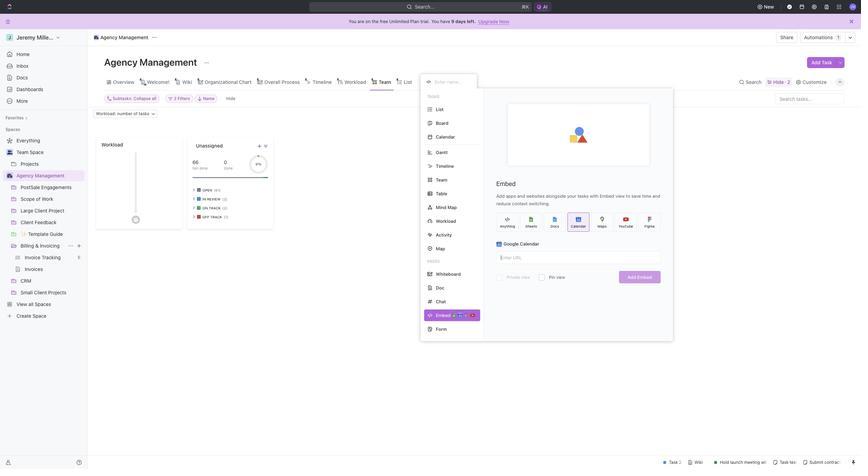 Task type: locate. For each thing, give the bounding box(es) containing it.
2 vertical spatial agency management
[[17, 173, 65, 179]]

team up table
[[436, 177, 448, 182]]

view left to
[[616, 193, 625, 199]]

mind map
[[436, 205, 457, 210]]

calendar left maps
[[571, 224, 587, 228]]

youtube
[[619, 224, 634, 228]]

2 vertical spatial management
[[35, 173, 65, 179]]

add inside button
[[812, 60, 821, 65]]

sheets
[[526, 224, 537, 228]]

time
[[643, 193, 652, 199]]

0 vertical spatial track
[[209, 206, 221, 210]]

2 vertical spatial agency
[[17, 173, 34, 179]]

hide inside button
[[226, 96, 236, 101]]

1 vertical spatial hide
[[226, 96, 236, 101]]

0 horizontal spatial docs
[[17, 75, 28, 80]]

review
[[207, 197, 221, 201]]

team left list link
[[379, 79, 391, 85]]

on track (2)
[[203, 206, 227, 210]]

2 horizontal spatial view
[[616, 193, 625, 199]]

embed
[[497, 180, 516, 187], [600, 193, 615, 199], [638, 275, 653, 280]]

you left are
[[349, 19, 357, 24]]

hide for hide 2
[[774, 79, 784, 85]]

(2) for in review (2)
[[222, 197, 227, 201]]

1 horizontal spatial you
[[432, 19, 439, 24]]

team right user group image
[[17, 149, 28, 155]]

0 horizontal spatial workload
[[101, 142, 123, 148]]

save
[[632, 193, 641, 199]]

hide down organizational chart link at left top
[[226, 96, 236, 101]]

0 vertical spatial list
[[404, 79, 412, 85]]

share
[[781, 34, 794, 40]]

(2) for on track (2)
[[222, 206, 227, 210]]

favorites button
[[3, 114, 31, 122]]

form
[[436, 326, 447, 332]]

0 done
[[224, 159, 233, 170]]

1 horizontal spatial business time image
[[94, 36, 98, 39]]

1 horizontal spatial hide
[[774, 79, 784, 85]]

not
[[193, 166, 199, 170]]

and
[[518, 193, 525, 199], [653, 193, 661, 199]]

timeline down gantt on the right top of the page
[[436, 163, 454, 169]]

2 horizontal spatial team
[[436, 177, 448, 182]]

tree inside sidebar "navigation"
[[3, 135, 85, 322]]

track down in review (2)
[[209, 206, 221, 210]]

have
[[441, 19, 450, 24]]

organizational
[[205, 79, 238, 85]]

and right the time
[[653, 193, 661, 199]]

tree
[[3, 135, 85, 322]]

list
[[404, 79, 412, 85], [436, 106, 444, 112]]

2 (2) from the top
[[222, 206, 227, 210]]

inbox link
[[3, 61, 85, 72]]

open
[[203, 188, 212, 192]]

map right mind
[[448, 205, 457, 210]]

left.
[[467, 19, 476, 24]]

+
[[258, 142, 262, 150]]

are
[[358, 19, 364, 24]]

1 vertical spatial on
[[203, 206, 208, 210]]

1 horizontal spatial calendar
[[520, 241, 539, 247]]

chart
[[239, 79, 252, 85]]

1 vertical spatial (2)
[[222, 206, 227, 210]]

1 horizontal spatial workload
[[345, 79, 366, 85]]

docs
[[17, 75, 28, 80], [551, 224, 560, 228]]

apps
[[506, 193, 516, 199]]

view right pin
[[557, 275, 565, 280]]

0 horizontal spatial view
[[522, 275, 530, 280]]

list right 'team' link
[[404, 79, 412, 85]]

add for add apps and websites alongside your tasks with embed view to save time and reduce context switching.
[[497, 193, 505, 199]]

overall process link
[[263, 77, 300, 87]]

0 horizontal spatial on
[[203, 206, 208, 210]]

1 vertical spatial map
[[436, 246, 445, 251]]

view for pin view
[[557, 275, 565, 280]]

⌘k
[[522, 4, 529, 10]]

off track (1)
[[203, 215, 228, 219]]

1 vertical spatial timeline
[[436, 163, 454, 169]]

view right private
[[522, 275, 530, 280]]

embed inside add apps and websites alongside your tasks with embed view to save time and reduce context switching.
[[600, 193, 615, 199]]

tree containing team space
[[3, 135, 85, 322]]

upgrade
[[479, 18, 498, 24]]

0 horizontal spatial list
[[404, 79, 412, 85]]

0 horizontal spatial agency management link
[[17, 170, 83, 181]]

you left have
[[432, 19, 439, 24]]

agency management link
[[92, 33, 150, 42], [17, 170, 83, 181]]

agency
[[100, 34, 117, 40], [104, 56, 138, 68], [17, 173, 34, 179]]

1 horizontal spatial docs
[[551, 224, 560, 228]]

2 and from the left
[[653, 193, 661, 199]]

pages
[[428, 259, 440, 263]]

1 horizontal spatial agency management link
[[92, 33, 150, 42]]

1 horizontal spatial on
[[366, 19, 371, 24]]

(2) right review
[[222, 197, 227, 201]]

0 horizontal spatial hide
[[226, 96, 236, 101]]

1 vertical spatial team
[[17, 149, 28, 155]]

0 vertical spatial agency management link
[[92, 33, 150, 42]]

tasks
[[578, 193, 589, 199]]

1 vertical spatial add
[[497, 193, 505, 199]]

add inside button
[[628, 275, 637, 280]]

1 horizontal spatial view
[[557, 275, 565, 280]]

1 vertical spatial calendar
[[571, 224, 587, 228]]

overview link
[[112, 77, 134, 87]]

timeline right process
[[313, 79, 332, 85]]

docs right sheets
[[551, 224, 560, 228]]

context
[[512, 201, 528, 206]]

and up context
[[518, 193, 525, 199]]

your
[[568, 193, 577, 199]]

0 horizontal spatial you
[[349, 19, 357, 24]]

calendar down sheets
[[520, 241, 539, 247]]

welcome!
[[147, 79, 170, 85]]

list up 'board'
[[436, 106, 444, 112]]

map
[[448, 205, 457, 210], [436, 246, 445, 251]]

upgrade now link
[[479, 18, 510, 24]]

0 vertical spatial on
[[366, 19, 371, 24]]

track
[[209, 206, 221, 210], [210, 215, 222, 219]]

1 horizontal spatial map
[[448, 205, 457, 210]]

0 horizontal spatial business time image
[[7, 174, 12, 178]]

customize
[[803, 79, 827, 85]]

1 horizontal spatial list
[[436, 106, 444, 112]]

0 vertical spatial embed
[[497, 180, 516, 187]]

0 horizontal spatial add
[[497, 193, 505, 199]]

overall
[[265, 79, 281, 85]]

inbox
[[17, 63, 29, 69]]

1 horizontal spatial team
[[379, 79, 391, 85]]

0
[[224, 159, 227, 165]]

1 vertical spatial business time image
[[7, 174, 12, 178]]

2 vertical spatial calendar
[[520, 241, 539, 247]]

1 vertical spatial track
[[210, 215, 222, 219]]

0 vertical spatial hide
[[774, 79, 784, 85]]

add embed button
[[619, 271, 661, 283]]

2 horizontal spatial add
[[812, 60, 821, 65]]

0 horizontal spatial calendar
[[436, 134, 455, 139]]

workload
[[345, 79, 366, 85], [101, 142, 123, 148], [436, 218, 456, 224]]

private
[[507, 275, 521, 280]]

timeline link
[[311, 77, 332, 87]]

view
[[616, 193, 625, 199], [522, 275, 530, 280], [557, 275, 565, 280]]

hide for hide
[[226, 96, 236, 101]]

add inside add apps and websites alongside your tasks with embed view to save time and reduce context switching.
[[497, 193, 505, 199]]

(2)
[[222, 197, 227, 201], [222, 206, 227, 210]]

2 vertical spatial add
[[628, 275, 637, 280]]

docs down inbox
[[17, 75, 28, 80]]

1 vertical spatial docs
[[551, 224, 560, 228]]

calendar down 'board'
[[436, 134, 455, 139]]

1 horizontal spatial timeline
[[436, 163, 454, 169]]

(2) up (1)
[[222, 206, 227, 210]]

1
[[838, 35, 840, 40]]

0 vertical spatial docs
[[17, 75, 28, 80]]

search
[[746, 79, 762, 85]]

2 horizontal spatial embed
[[638, 275, 653, 280]]

management
[[119, 34, 148, 40], [140, 56, 197, 68], [35, 173, 65, 179]]

Enter name... field
[[434, 79, 472, 85]]

hide left 2
[[774, 79, 784, 85]]

chat
[[436, 299, 446, 304]]

in review (2)
[[203, 197, 227, 201]]

unassigned
[[196, 143, 223, 149]]

add
[[812, 60, 821, 65], [497, 193, 505, 199], [628, 275, 637, 280]]

with
[[590, 193, 599, 199]]

map down activity
[[436, 246, 445, 251]]

1 horizontal spatial and
[[653, 193, 661, 199]]

overall process
[[265, 79, 300, 85]]

1 vertical spatial embed
[[600, 193, 615, 199]]

2 horizontal spatial calendar
[[571, 224, 587, 228]]

1 horizontal spatial embed
[[600, 193, 615, 199]]

0 horizontal spatial team
[[17, 149, 28, 155]]

agency inside tree
[[17, 173, 34, 179]]

1 vertical spatial agency
[[104, 56, 138, 68]]

0 horizontal spatial timeline
[[313, 79, 332, 85]]

66 not done
[[193, 159, 208, 170]]

automations
[[805, 34, 833, 40]]

on up "off"
[[203, 206, 208, 210]]

on right are
[[366, 19, 371, 24]]

0 horizontal spatial and
[[518, 193, 525, 199]]

new
[[765, 4, 775, 10]]

0 vertical spatial agency management
[[100, 34, 148, 40]]

1 vertical spatial workload
[[101, 142, 123, 148]]

0 vertical spatial team
[[379, 79, 391, 85]]

dashboards link
[[3, 84, 85, 95]]

track down the on track (2)
[[210, 215, 222, 219]]

2 horizontal spatial workload
[[436, 218, 456, 224]]

0 vertical spatial map
[[448, 205, 457, 210]]

whiteboard
[[436, 271, 461, 277]]

hide
[[774, 79, 784, 85], [226, 96, 236, 101]]

mind
[[436, 205, 447, 210]]

2 vertical spatial embed
[[638, 275, 653, 280]]

view for private view
[[522, 275, 530, 280]]

tasks
[[428, 94, 440, 99]]

hide button
[[224, 95, 238, 103]]

0 vertical spatial workload
[[345, 79, 366, 85]]

private view
[[507, 275, 530, 280]]

reduce
[[497, 201, 511, 206]]

open (61)
[[203, 188, 221, 192]]

0 horizontal spatial map
[[436, 246, 445, 251]]

on
[[366, 19, 371, 24], [203, 206, 208, 210]]

invoicing
[[40, 243, 60, 249]]

1 vertical spatial management
[[140, 56, 197, 68]]

0 vertical spatial business time image
[[94, 36, 98, 39]]

0 vertical spatial add
[[812, 60, 821, 65]]

overview
[[113, 79, 134, 85]]

agency management
[[100, 34, 148, 40], [104, 56, 199, 68], [17, 173, 65, 179]]

1 horizontal spatial add
[[628, 275, 637, 280]]

66
[[193, 159, 199, 165]]

1 (2) from the top
[[222, 197, 227, 201]]

add embed
[[628, 275, 653, 280]]

0 vertical spatial (2)
[[222, 197, 227, 201]]

agency management inside tree
[[17, 173, 65, 179]]

business time image
[[94, 36, 98, 39], [7, 174, 12, 178]]



Task type: vqa. For each thing, say whether or not it's contained in the screenshot.
agency management to the bottom
yes



Task type: describe. For each thing, give the bounding box(es) containing it.
pin
[[549, 275, 555, 280]]

search...
[[415, 4, 435, 10]]

&
[[35, 243, 39, 249]]

1 you from the left
[[349, 19, 357, 24]]

days
[[456, 19, 466, 24]]

view button
[[421, 77, 443, 87]]

activity
[[436, 232, 452, 238]]

free
[[380, 19, 388, 24]]

add task button
[[808, 57, 837, 68]]

add for add task
[[812, 60, 821, 65]]

organizational chart
[[205, 79, 252, 85]]

2 you from the left
[[432, 19, 439, 24]]

websites
[[527, 193, 545, 199]]

9
[[452, 19, 455, 24]]

space
[[30, 149, 44, 155]]

2
[[788, 79, 791, 85]]

billing
[[21, 243, 34, 249]]

home
[[17, 51, 30, 57]]

gantt
[[436, 149, 448, 155]]

list link
[[403, 77, 412, 87]]

google calendar
[[504, 241, 539, 247]]

Search tasks... text field
[[776, 94, 845, 104]]

process
[[282, 79, 300, 85]]

you are on the free unlimited plan trial. you have 9 days left. upgrade now
[[349, 18, 510, 24]]

1 vertical spatial list
[[436, 106, 444, 112]]

figma
[[645, 224, 655, 228]]

on inside you are on the free unlimited plan trial. you have 9 days left. upgrade now
[[366, 19, 371, 24]]

1 and from the left
[[518, 193, 525, 199]]

1 vertical spatial agency management
[[104, 56, 199, 68]]

track for on track
[[209, 206, 221, 210]]

1 vertical spatial agency management link
[[17, 170, 83, 181]]

team space
[[17, 149, 44, 155]]

team inside tree
[[17, 149, 28, 155]]

table
[[436, 191, 448, 196]]

sidebar navigation
[[0, 29, 88, 469]]

unlimited
[[390, 19, 409, 24]]

embed inside button
[[638, 275, 653, 280]]

now
[[500, 18, 510, 24]]

view inside add apps and websites alongside your tasks with embed view to save time and reduce context switching.
[[616, 193, 625, 199]]

(61)
[[214, 188, 221, 192]]

team link
[[378, 77, 391, 87]]

wiki link
[[181, 77, 192, 87]]

user group image
[[7, 150, 12, 154]]

2 vertical spatial team
[[436, 177, 448, 182]]

share button
[[777, 32, 798, 43]]

search button
[[737, 77, 764, 87]]

the
[[372, 19, 379, 24]]

add for add embed
[[628, 275, 637, 280]]

track for off track
[[210, 215, 222, 219]]

view
[[430, 79, 441, 85]]

welcome! link
[[146, 77, 170, 87]]

billing & invoicing
[[21, 243, 60, 249]]

view button
[[421, 74, 443, 90]]

in
[[203, 197, 206, 201]]

spaces
[[6, 127, 20, 132]]

task
[[822, 60, 833, 65]]

pin view
[[549, 275, 565, 280]]

home link
[[3, 49, 85, 60]]

google
[[504, 241, 519, 247]]

maps
[[598, 224, 607, 228]]

to
[[627, 193, 631, 199]]

off
[[203, 215, 209, 219]]

switching.
[[529, 201, 550, 206]]

favorites
[[6, 115, 24, 120]]

add task
[[812, 60, 833, 65]]

docs inside "link"
[[17, 75, 28, 80]]

0 vertical spatial timeline
[[313, 79, 332, 85]]

trial.
[[421, 19, 430, 24]]

alongside
[[546, 193, 566, 199]]

Enter URL text field
[[497, 251, 661, 264]]

add apps and websites alongside your tasks with embed view to save time and reduce context switching.
[[497, 193, 661, 206]]

plan
[[411, 19, 420, 24]]

management inside sidebar "navigation"
[[35, 173, 65, 179]]

0 vertical spatial agency
[[100, 34, 117, 40]]

0 vertical spatial calendar
[[436, 134, 455, 139]]

wiki
[[182, 79, 192, 85]]

done
[[200, 166, 208, 170]]

0 horizontal spatial embed
[[497, 180, 516, 187]]

organizational chart link
[[204, 77, 252, 87]]

customize button
[[794, 77, 829, 87]]

docs link
[[3, 72, 85, 83]]

0 vertical spatial management
[[119, 34, 148, 40]]

dashboards
[[17, 86, 43, 92]]

done
[[224, 166, 233, 170]]

workload link
[[343, 77, 366, 87]]

2 vertical spatial workload
[[436, 218, 456, 224]]

(1)
[[224, 215, 228, 219]]



